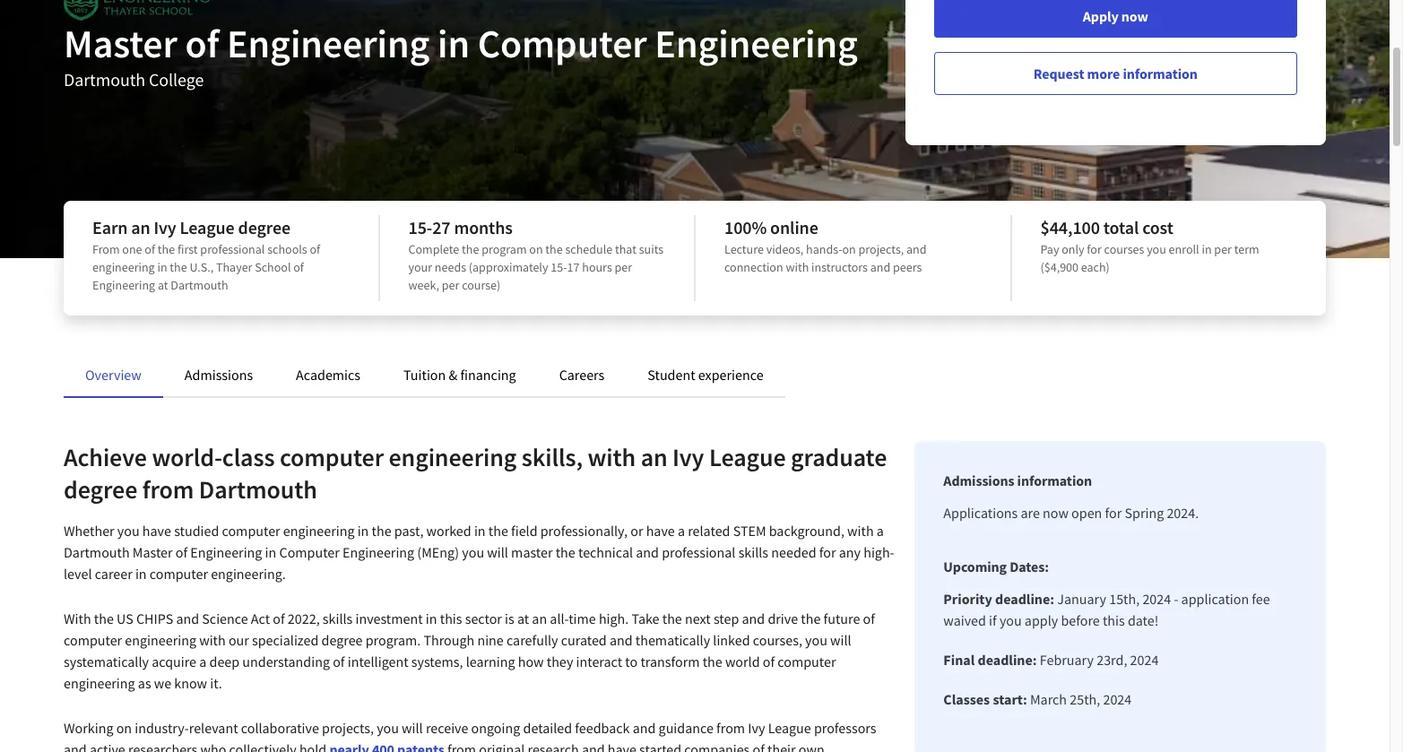 Task type: describe. For each thing, give the bounding box(es) containing it.
with inside achieve world-class computer engineering skills, with an ivy league graduate degree from dartmouth
[[588, 441, 636, 473]]

or
[[630, 522, 643, 540]]

engineering inside earn an ivy league degree from one of the first professional schools of engineering in the u.s., thayer school of engineering at dartmouth
[[92, 259, 155, 275]]

careers link
[[559, 366, 605, 384]]

march
[[1030, 690, 1067, 708]]

the left field
[[488, 522, 508, 540]]

dates:
[[1010, 558, 1049, 576]]

studied
[[174, 522, 219, 540]]

tuition & financing
[[403, 366, 516, 384]]

and right step
[[742, 610, 765, 628]]

in inside earn an ivy league degree from one of the first professional schools of engineering in the u.s., thayer school of engineering at dartmouth
[[157, 259, 167, 275]]

one
[[122, 241, 142, 257]]

100% online lecture videos, hands-on projects, and connection with instructors and peers
[[724, 216, 927, 275]]

u.s.,
[[190, 259, 214, 275]]

fee
[[1252, 590, 1270, 608]]

level
[[64, 565, 92, 583]]

thayer
[[216, 259, 252, 275]]

careers
[[559, 366, 605, 384]]

on inside 15-27 months complete the program on the schedule that suits your needs (approximately 15-17 hours per week, per course)
[[529, 241, 543, 257]]

worked
[[426, 522, 471, 540]]

an inside with the us chips and science act of 2022, skills investment in this sector is at an all-time high. take the next step and drive the future of computer engineering with our specialized degree program. through nine carefully curated and thematically linked courses, you will systematically acquire a deep understanding of intelligent systems, learning how they interact to transform the world of computer engineering as we know it.
[[532, 610, 547, 628]]

start:
[[993, 690, 1027, 708]]

waived
[[943, 611, 986, 629]]

act
[[251, 610, 270, 628]]

the up thematically
[[662, 610, 682, 628]]

admissions information
[[943, 472, 1092, 489]]

high.
[[599, 610, 629, 628]]

skills,
[[522, 441, 583, 473]]

projects, inside working on industry-relevant collaborative projects, you will receive ongoing detailed feedback and guidance from ivy league professors and active researchers who collectively hold
[[322, 719, 374, 737]]

you inside working on industry-relevant collaborative projects, you will receive ongoing detailed feedback and guidance from ivy league professors and active researchers who collectively hold
[[377, 719, 399, 737]]

master inside master of engineering in computer engineering dartmouth college
[[64, 19, 177, 68]]

to
[[625, 653, 638, 671]]

background,
[[769, 522, 844, 540]]

computer down courses,
[[778, 653, 836, 671]]

information inside request more information button
[[1123, 65, 1198, 82]]

15th,
[[1109, 590, 1140, 608]]

with the us chips and science act of 2022, skills investment in this sector is at an all-time high. take the next step and drive the future of computer engineering with our specialized degree program. through nine carefully curated and thematically linked courses, you will systematically acquire a deep understanding of intelligent systems, learning how they interact to transform the world of computer engineering as we know it.
[[64, 610, 875, 692]]

dartmouth inside achieve world-class computer engineering skills, with an ivy league graduate degree from dartmouth
[[199, 473, 317, 506]]

cost
[[1142, 216, 1173, 238]]

you inside with the us chips and science act of 2022, skills investment in this sector is at an all-time high. take the next step and drive the future of computer engineering with our specialized degree program. through nine carefully curated and thematically linked courses, you will systematically acquire a deep understanding of intelligent systems, learning how they interact to transform the world of computer engineering as we know it.
[[805, 631, 827, 649]]

active
[[90, 740, 125, 752]]

whether you have studied computer engineering in the past, worked in the field professionally, or have a related stem background, with a dartmouth master of engineering in computer engineering (meng) you will master the technical and professional skills needed for any high- level career in computer engineering.
[[64, 522, 894, 583]]

thematically
[[635, 631, 710, 649]]

per inside $44,100 total cost pay only for courses you enroll in per term ($4,900 each)
[[1214, 241, 1232, 257]]

admissions for admissions information
[[943, 472, 1014, 489]]

time
[[568, 610, 596, 628]]

apply
[[1025, 611, 1058, 629]]

they
[[547, 653, 573, 671]]

for inside the whether you have studied computer engineering in the past, worked in the field professionally, or have a related stem background, with a dartmouth master of engineering in computer engineering (meng) you will master the technical and professional skills needed for any high- level career in computer engineering.
[[819, 543, 836, 561]]

computer up engineering.
[[222, 522, 280, 540]]

course)
[[462, 277, 501, 293]]

tuition
[[403, 366, 446, 384]]

courses,
[[753, 631, 802, 649]]

an inside earn an ivy league degree from one of the first professional schools of engineering in the u.s., thayer school of engineering at dartmouth
[[131, 216, 150, 238]]

past,
[[394, 522, 424, 540]]

classes start: march 25th, 2024
[[943, 690, 1132, 708]]

enroll
[[1169, 241, 1199, 257]]

league inside working on industry-relevant collaborative projects, you will receive ongoing detailed feedback and guidance from ivy league professors and active researchers who collectively hold
[[768, 719, 811, 737]]

engineering inside earn an ivy league degree from one of the first professional schools of engineering in the u.s., thayer school of engineering at dartmouth
[[92, 277, 155, 293]]

at inside with the us chips and science act of 2022, skills investment in this sector is at an all-time high. take the next step and drive the future of computer engineering with our specialized degree program. through nine carefully curated and thematically linked courses, you will systematically acquire a deep understanding of intelligent systems, learning how they interact to transform the world of computer engineering as we know it.
[[517, 610, 529, 628]]

dartmouth inside earn an ivy league degree from one of the first professional schools of engineering in the u.s., thayer school of engineering at dartmouth
[[171, 277, 228, 293]]

connection
[[724, 259, 783, 275]]

you inside $44,100 total cost pay only for courses you enroll in per term ($4,900 each)
[[1147, 241, 1166, 257]]

a inside with the us chips and science act of 2022, skills investment in this sector is at an all-time high. take the next step and drive the future of computer engineering with our specialized degree program. through nine carefully curated and thematically linked courses, you will systematically acquire a deep understanding of intelligent systems, learning how they interact to transform the world of computer engineering as we know it.
[[199, 653, 206, 671]]

1 vertical spatial now
[[1043, 504, 1069, 522]]

next
[[685, 610, 711, 628]]

world
[[725, 653, 760, 671]]

engineering.
[[211, 565, 286, 583]]

graduate
[[791, 441, 887, 473]]

professional inside the whether you have studied computer engineering in the past, worked in the field professionally, or have a related stem background, with a dartmouth master of engineering in computer engineering (meng) you will master the technical and professional skills needed for any high- level career in computer engineering.
[[662, 543, 736, 561]]

ivy inside earn an ivy league degree from one of the first professional schools of engineering in the u.s., thayer school of engineering at dartmouth
[[154, 216, 176, 238]]

achieve
[[64, 441, 147, 473]]

apply now button
[[934, 0, 1297, 38]]

the left "us"
[[94, 610, 114, 628]]

1 vertical spatial per
[[615, 259, 632, 275]]

1 horizontal spatial 15-
[[551, 259, 567, 275]]

with inside 100% online lecture videos, hands-on projects, and connection with instructors and peers
[[786, 259, 809, 275]]

term
[[1234, 241, 1259, 257]]

master of engineering in computer engineering dartmouth college
[[64, 19, 858, 91]]

(approximately
[[469, 259, 548, 275]]

the down professionally,
[[556, 543, 575, 561]]

deadline: for priority
[[995, 590, 1054, 608]]

carefully
[[506, 631, 558, 649]]

the left schedule
[[545, 241, 563, 257]]

dartmouth college logo image
[[64, 0, 211, 21]]

ongoing
[[471, 719, 520, 737]]

working on industry-relevant collaborative projects, you will receive ongoing detailed feedback and guidance from ivy league professors and active researchers who collectively hold
[[64, 719, 876, 752]]

computer up 'systematically'
[[64, 631, 122, 649]]

chips
[[136, 610, 173, 628]]

if
[[989, 611, 997, 629]]

world-
[[152, 441, 222, 473]]

league inside earn an ivy league degree from one of the first professional schools of engineering in the u.s., thayer school of engineering at dartmouth
[[180, 216, 234, 238]]

($4,900
[[1040, 259, 1079, 275]]

academics link
[[296, 366, 360, 384]]

linked
[[713, 631, 750, 649]]

$44,100
[[1040, 216, 1100, 238]]

and up peers
[[906, 241, 927, 257]]

degree inside with the us chips and science act of 2022, skills investment in this sector is at an all-time high. take the next step and drive the future of computer engineering with our specialized degree program. through nine carefully curated and thematically linked courses, you will systematically acquire a deep understanding of intelligent systems, learning how they interact to transform the world of computer engineering as we know it.
[[321, 631, 363, 649]]

lecture
[[724, 241, 764, 257]]

23rd,
[[1097, 651, 1127, 669]]

drive
[[768, 610, 798, 628]]

the left the first
[[158, 241, 175, 257]]

open
[[1071, 504, 1102, 522]]

you inside january 15th, 2024 - application fee waived if you apply before this date!
[[999, 611, 1022, 629]]

apply now
[[1083, 7, 1148, 25]]

from inside working on industry-relevant collaborative projects, you will receive ongoing detailed feedback and guidance from ivy league professors and active researchers who collectively hold
[[716, 719, 745, 737]]

hold
[[299, 740, 327, 752]]

total
[[1103, 216, 1139, 238]]

master inside the whether you have studied computer engineering in the past, worked in the field professionally, or have a related stem background, with a dartmouth master of engineering in computer engineering (meng) you will master the technical and professional skills needed for any high- level career in computer engineering.
[[133, 543, 173, 561]]

and down high.
[[610, 631, 633, 649]]

for inside $44,100 total cost pay only for courses you enroll in per term ($4,900 each)
[[1087, 241, 1102, 257]]

1 have from the left
[[142, 522, 171, 540]]

date!
[[1128, 611, 1159, 629]]

it.
[[210, 674, 222, 692]]

this inside with the us chips and science act of 2022, skills investment in this sector is at an all-time high. take the next step and drive the future of computer engineering with our specialized degree program. through nine carefully curated and thematically linked courses, you will systematically acquire a deep understanding of intelligent systems, learning how they interact to transform the world of computer engineering as we know it.
[[440, 610, 462, 628]]

17
[[567, 259, 580, 275]]

2024 for final deadline: february 23rd, 2024
[[1130, 651, 1159, 669]]

1 vertical spatial for
[[1105, 504, 1122, 522]]

achieve world-class computer engineering skills, with an ivy league graduate degree from dartmouth
[[64, 441, 887, 506]]

request more information button
[[934, 52, 1297, 95]]

detailed
[[523, 719, 572, 737]]

the down the first
[[170, 259, 187, 275]]

courses
[[1104, 241, 1144, 257]]

and left peers
[[870, 259, 890, 275]]

applications are now open for spring 2024.
[[943, 504, 1199, 522]]

you right "whether" at the left bottom
[[117, 522, 140, 540]]

you down worked
[[462, 543, 484, 561]]

2022,
[[288, 610, 320, 628]]

this inside january 15th, 2024 - application fee waived if you apply before this date!
[[1103, 611, 1125, 629]]

computer down studied
[[150, 565, 208, 583]]

financing
[[460, 366, 516, 384]]

master
[[511, 543, 553, 561]]

intelligent
[[348, 653, 408, 671]]

applications
[[943, 504, 1018, 522]]

college
[[149, 68, 204, 91]]

science
[[202, 610, 248, 628]]

deep
[[209, 653, 239, 671]]



Task type: vqa. For each thing, say whether or not it's contained in the screenshot.
this within January 15th, 2024 - application fee waived if you apply before this date!
yes



Task type: locate. For each thing, give the bounding box(es) containing it.
0 horizontal spatial on
[[116, 719, 132, 737]]

1 horizontal spatial professional
[[662, 543, 736, 561]]

2024.
[[1167, 504, 1199, 522]]

1 horizontal spatial for
[[1087, 241, 1102, 257]]

2 vertical spatial 2024
[[1103, 690, 1132, 708]]

0 vertical spatial from
[[142, 473, 194, 506]]

0 horizontal spatial ivy
[[154, 216, 176, 238]]

0 vertical spatial 15-
[[408, 216, 432, 238]]

from up studied
[[142, 473, 194, 506]]

0 horizontal spatial an
[[131, 216, 150, 238]]

guidance
[[659, 719, 714, 737]]

ivy inside achieve world-class computer engineering skills, with an ivy league graduate degree from dartmouth
[[672, 441, 704, 473]]

with inside the whether you have studied computer engineering in the past, worked in the field professionally, or have a related stem background, with a dartmouth master of engineering in computer engineering (meng) you will master the technical and professional skills needed for any high- level career in computer engineering.
[[847, 522, 874, 540]]

and right the chips on the left bottom of page
[[176, 610, 199, 628]]

of
[[185, 19, 219, 68], [145, 241, 155, 257], [310, 241, 320, 257], [293, 259, 304, 275], [176, 543, 187, 561], [273, 610, 285, 628], [863, 610, 875, 628], [333, 653, 345, 671], [763, 653, 775, 671]]

for right open
[[1105, 504, 1122, 522]]

engineering
[[92, 259, 155, 275], [389, 441, 517, 473], [283, 522, 355, 540], [125, 631, 196, 649], [64, 674, 135, 692]]

from inside achieve world-class computer engineering skills, with an ivy league graduate degree from dartmouth
[[142, 473, 194, 506]]

2 vertical spatial for
[[819, 543, 836, 561]]

step
[[714, 610, 739, 628]]

on right program
[[529, 241, 543, 257]]

professional inside earn an ivy league degree from one of the first professional schools of engineering in the u.s., thayer school of engineering at dartmouth
[[200, 241, 265, 257]]

2024 right 25th,
[[1103, 690, 1132, 708]]

in inside master of engineering in computer engineering dartmouth college
[[438, 19, 470, 68]]

needs
[[435, 259, 466, 275]]

league up the first
[[180, 216, 234, 238]]

2 horizontal spatial on
[[842, 241, 856, 257]]

dartmouth inside master of engineering in computer engineering dartmouth college
[[64, 68, 145, 91]]

ivy down world on the right bottom of the page
[[748, 719, 765, 737]]

and right feedback
[[633, 719, 656, 737]]

priority deadline:
[[943, 590, 1054, 608]]

first
[[177, 241, 198, 257]]

january 15th, 2024 - application fee waived if you apply before this date!
[[943, 590, 1270, 629]]

information up applications are now open for spring 2024.
[[1017, 472, 1092, 489]]

1 horizontal spatial a
[[678, 522, 685, 540]]

the down linked
[[703, 653, 722, 671]]

admissions up class
[[185, 366, 253, 384]]

admissions up applications
[[943, 472, 1014, 489]]

student
[[648, 366, 695, 384]]

will
[[487, 543, 508, 561], [830, 631, 851, 649], [402, 719, 423, 737]]

0 vertical spatial professional
[[200, 241, 265, 257]]

on up instructors
[[842, 241, 856, 257]]

computer inside master of engineering in computer engineering dartmouth college
[[478, 19, 647, 68]]

will left receive
[[402, 719, 423, 737]]

dartmouth up studied
[[199, 473, 317, 506]]

a left related
[[678, 522, 685, 540]]

before
[[1061, 611, 1100, 629]]

professionally,
[[540, 522, 628, 540]]

field
[[511, 522, 537, 540]]

an inside achieve world-class computer engineering skills, with an ivy league graduate degree from dartmouth
[[641, 441, 668, 473]]

will inside with the us chips and science act of 2022, skills investment in this sector is at an all-time high. take the next step and drive the future of computer engineering with our specialized degree program. through nine carefully curated and thematically linked courses, you will systematically acquire a deep understanding of intelligent systems, learning how they interact to transform the world of computer engineering as we know it.
[[830, 631, 851, 649]]

1 horizontal spatial computer
[[478, 19, 647, 68]]

and
[[906, 241, 927, 257], [870, 259, 890, 275], [636, 543, 659, 561], [176, 610, 199, 628], [742, 610, 765, 628], [610, 631, 633, 649], [633, 719, 656, 737], [64, 740, 87, 752]]

tuition & financing link
[[403, 366, 516, 384]]

per down needs
[[442, 277, 459, 293]]

2024 inside january 15th, 2024 - application fee waived if you apply before this date!
[[1142, 590, 1171, 608]]

2024 right 23rd,
[[1130, 651, 1159, 669]]

classes
[[943, 690, 990, 708]]

1 vertical spatial professional
[[662, 543, 736, 561]]

0 horizontal spatial per
[[442, 277, 459, 293]]

skills down stem
[[738, 543, 768, 561]]

2 have from the left
[[646, 522, 675, 540]]

with down videos,
[[786, 259, 809, 275]]

pay
[[1040, 241, 1059, 257]]

2 horizontal spatial a
[[877, 522, 884, 540]]

admissions for admissions
[[185, 366, 253, 384]]

skills
[[738, 543, 768, 561], [323, 610, 353, 628]]

0 horizontal spatial a
[[199, 653, 206, 671]]

2 vertical spatial degree
[[321, 631, 363, 649]]

complete
[[408, 241, 459, 257]]

degree up "whether" at the left bottom
[[64, 473, 137, 506]]

1 vertical spatial at
[[517, 610, 529, 628]]

0 horizontal spatial computer
[[279, 543, 340, 561]]

skills inside with the us chips and science act of 2022, skills investment in this sector is at an all-time high. take the next step and drive the future of computer engineering with our specialized degree program. through nine carefully curated and thematically linked courses, you will systematically acquire a deep understanding of intelligent systems, learning how they interact to transform the world of computer engineering as we know it.
[[323, 610, 353, 628]]

each)
[[1081, 259, 1110, 275]]

0 vertical spatial at
[[158, 277, 168, 293]]

2 vertical spatial an
[[532, 610, 547, 628]]

15-27 months complete the program on the schedule that suits your needs (approximately 15-17 hours per week, per course)
[[408, 216, 663, 293]]

application
[[1181, 590, 1249, 608]]

0 horizontal spatial will
[[402, 719, 423, 737]]

for left any
[[819, 543, 836, 561]]

are
[[1021, 504, 1040, 522]]

will down 'future'
[[830, 631, 851, 649]]

1 vertical spatial master
[[133, 543, 173, 561]]

0 vertical spatial computer
[[478, 19, 647, 68]]

1 horizontal spatial now
[[1121, 7, 1148, 25]]

$44,100 total cost pay only for courses you enroll in per term ($4,900 each)
[[1040, 216, 1259, 275]]

deadline: for final
[[978, 651, 1037, 669]]

you right if
[[999, 611, 1022, 629]]

15- up complete
[[408, 216, 432, 238]]

2 horizontal spatial will
[[830, 631, 851, 649]]

we
[[154, 674, 171, 692]]

student experience
[[648, 366, 763, 384]]

ivy right earn
[[154, 216, 176, 238]]

school
[[255, 259, 291, 275]]

engineering up engineering.
[[283, 522, 355, 540]]

degree inside earn an ivy league degree from one of the first professional schools of engineering in the u.s., thayer school of engineering at dartmouth
[[238, 216, 290, 238]]

1 vertical spatial skills
[[323, 610, 353, 628]]

1 vertical spatial information
[[1017, 472, 1092, 489]]

2024 left -
[[1142, 590, 1171, 608]]

collectively
[[229, 740, 296, 752]]

0 horizontal spatial professional
[[200, 241, 265, 257]]

professional up thayer
[[200, 241, 265, 257]]

0 vertical spatial an
[[131, 216, 150, 238]]

at inside earn an ivy league degree from one of the first professional schools of engineering in the u.s., thayer school of engineering at dartmouth
[[158, 277, 168, 293]]

with up deep
[[199, 631, 226, 649]]

feedback
[[575, 719, 630, 737]]

dartmouth inside the whether you have studied computer engineering in the past, worked in the field professionally, or have a related stem background, with a dartmouth master of engineering in computer engineering (meng) you will master the technical and professional skills needed for any high- level career in computer engineering.
[[64, 543, 130, 561]]

request more information
[[1033, 65, 1198, 82]]

now inside button
[[1121, 7, 1148, 25]]

skills inside the whether you have studied computer engineering in the past, worked in the field professionally, or have a related stem background, with a dartmouth master of engineering in computer engineering (meng) you will master the technical and professional skills needed for any high- level career in computer engineering.
[[738, 543, 768, 561]]

professors
[[814, 719, 876, 737]]

hours
[[582, 259, 612, 275]]

of inside the whether you have studied computer engineering in the past, worked in the field professionally, or have a related stem background, with a dartmouth master of engineering in computer engineering (meng) you will master the technical and professional skills needed for any high- level career in computer engineering.
[[176, 543, 187, 561]]

0 horizontal spatial admissions
[[185, 366, 253, 384]]

months
[[454, 216, 513, 238]]

have
[[142, 522, 171, 540], [646, 522, 675, 540]]

(meng)
[[417, 543, 459, 561]]

1 horizontal spatial this
[[1103, 611, 1125, 629]]

0 horizontal spatial at
[[158, 277, 168, 293]]

2 horizontal spatial an
[[641, 441, 668, 473]]

degree up 'intelligent'
[[321, 631, 363, 649]]

league inside achieve world-class computer engineering skills, with an ivy league graduate degree from dartmouth
[[709, 441, 786, 473]]

professional down related
[[662, 543, 736, 561]]

in inside with the us chips and science act of 2022, skills investment in this sector is at an all-time high. take the next step and drive the future of computer engineering with our specialized degree program. through nine carefully curated and thematically linked courses, you will systematically acquire a deep understanding of intelligent systems, learning how they interact to transform the world of computer engineering as we know it.
[[426, 610, 437, 628]]

how
[[518, 653, 544, 671]]

projects,
[[858, 241, 904, 257], [322, 719, 374, 737]]

0 vertical spatial ivy
[[154, 216, 176, 238]]

an up or
[[641, 441, 668, 473]]

100%
[[724, 216, 767, 238]]

dartmouth left college
[[64, 68, 145, 91]]

projects, up hold
[[322, 719, 374, 737]]

in inside $44,100 total cost pay only for courses you enroll in per term ($4,900 each)
[[1202, 241, 1212, 257]]

dartmouth down u.s.,
[[171, 277, 228, 293]]

0 horizontal spatial this
[[440, 610, 462, 628]]

2 horizontal spatial for
[[1105, 504, 1122, 522]]

ivy up related
[[672, 441, 704, 473]]

information right more
[[1123, 65, 1198, 82]]

1 horizontal spatial have
[[646, 522, 675, 540]]

1 horizontal spatial degree
[[238, 216, 290, 238]]

1 vertical spatial projects,
[[322, 719, 374, 737]]

engineering down the chips on the left bottom of page
[[125, 631, 196, 649]]

0 horizontal spatial for
[[819, 543, 836, 561]]

1 vertical spatial 15-
[[551, 259, 567, 275]]

0 vertical spatial per
[[1214, 241, 1232, 257]]

degree inside achieve world-class computer engineering skills, with an ivy league graduate degree from dartmouth
[[64, 473, 137, 506]]

on inside working on industry-relevant collaborative projects, you will receive ongoing detailed feedback and guidance from ivy league professors and active researchers who collectively hold
[[116, 719, 132, 737]]

2 horizontal spatial degree
[[321, 631, 363, 649]]

of inside master of engineering in computer engineering dartmouth college
[[185, 19, 219, 68]]

1 vertical spatial deadline:
[[978, 651, 1037, 669]]

peers
[[893, 259, 922, 275]]

0 horizontal spatial from
[[142, 473, 194, 506]]

admissions link
[[185, 366, 253, 384]]

an up one
[[131, 216, 150, 238]]

investment
[[355, 610, 423, 628]]

you left receive
[[377, 719, 399, 737]]

1 vertical spatial ivy
[[672, 441, 704, 473]]

league left "professors"
[[768, 719, 811, 737]]

as
[[138, 674, 151, 692]]

now right are
[[1043, 504, 1069, 522]]

1 horizontal spatial projects,
[[858, 241, 904, 257]]

0 vertical spatial degree
[[238, 216, 290, 238]]

upcoming
[[943, 558, 1007, 576]]

priority
[[943, 590, 992, 608]]

only
[[1062, 241, 1084, 257]]

interact
[[576, 653, 622, 671]]

ivy inside working on industry-relevant collaborative projects, you will receive ongoing detailed feedback and guidance from ivy league professors and active researchers who collectively hold
[[748, 719, 765, 737]]

have right or
[[646, 522, 675, 540]]

engineering inside the whether you have studied computer engineering in the past, worked in the field professionally, or have a related stem background, with a dartmouth master of engineering in computer engineering (meng) you will master the technical and professional skills needed for any high- level career in computer engineering.
[[283, 522, 355, 540]]

1 horizontal spatial from
[[716, 719, 745, 737]]

will inside the whether you have studied computer engineering in the past, worked in the field professionally, or have a related stem background, with a dartmouth master of engineering in computer engineering (meng) you will master the technical and professional skills needed for any high- level career in computer engineering.
[[487, 543, 508, 561]]

systems, learning
[[411, 653, 515, 671]]

1 vertical spatial an
[[641, 441, 668, 473]]

from
[[142, 473, 194, 506], [716, 719, 745, 737]]

and down the working
[[64, 740, 87, 752]]

now right apply
[[1121, 7, 1148, 25]]

0 horizontal spatial skills
[[323, 610, 353, 628]]

have left studied
[[142, 522, 171, 540]]

projects, inside 100% online lecture videos, hands-on projects, and connection with instructors and peers
[[858, 241, 904, 257]]

0 vertical spatial deadline:
[[995, 590, 1054, 608]]

for up 'each)'
[[1087, 241, 1102, 257]]

program
[[482, 241, 527, 257]]

1 horizontal spatial information
[[1123, 65, 1198, 82]]

dartmouth down "whether" at the left bottom
[[64, 543, 130, 561]]

1 vertical spatial admissions
[[943, 472, 1014, 489]]

1 vertical spatial computer
[[279, 543, 340, 561]]

1 horizontal spatial ivy
[[672, 441, 704, 473]]

projects, up peers
[[858, 241, 904, 257]]

this down 15th,
[[1103, 611, 1125, 629]]

1 vertical spatial from
[[716, 719, 745, 737]]

0 vertical spatial skills
[[738, 543, 768, 561]]

computer inside achieve world-class computer engineering skills, with an ivy league graduate degree from dartmouth
[[280, 441, 384, 473]]

0 vertical spatial projects,
[[858, 241, 904, 257]]

specialized
[[252, 631, 319, 649]]

will left 'master'
[[487, 543, 508, 561]]

on
[[529, 241, 543, 257], [842, 241, 856, 257], [116, 719, 132, 737]]

the down months
[[462, 241, 479, 257]]

0 vertical spatial information
[[1123, 65, 1198, 82]]

know
[[174, 674, 207, 692]]

deadline: up start:
[[978, 651, 1037, 669]]

the left past,
[[372, 522, 391, 540]]

and inside the whether you have studied computer engineering in the past, worked in the field professionally, or have a related stem background, with a dartmouth master of engineering in computer engineering (meng) you will master the technical and professional skills needed for any high- level career in computer engineering.
[[636, 543, 659, 561]]

1 vertical spatial 2024
[[1130, 651, 1159, 669]]

0 horizontal spatial have
[[142, 522, 171, 540]]

from
[[92, 241, 120, 257]]

final deadline: february 23rd, 2024
[[943, 651, 1159, 669]]

engineering inside achieve world-class computer engineering skills, with an ivy league graduate degree from dartmouth
[[389, 441, 517, 473]]

2 horizontal spatial per
[[1214, 241, 1232, 257]]

0 vertical spatial 2024
[[1142, 590, 1171, 608]]

-
[[1174, 590, 1178, 608]]

the right drive
[[801, 610, 821, 628]]

0 vertical spatial now
[[1121, 7, 1148, 25]]

from right the guidance
[[716, 719, 745, 737]]

2 vertical spatial per
[[442, 277, 459, 293]]

high-
[[864, 543, 894, 561]]

take
[[632, 610, 659, 628]]

1 vertical spatial degree
[[64, 473, 137, 506]]

earn an ivy league degree from one of the first professional schools of engineering in the u.s., thayer school of engineering at dartmouth
[[92, 216, 320, 293]]

you down 'future'
[[805, 631, 827, 649]]

&
[[449, 366, 457, 384]]

program.
[[366, 631, 421, 649]]

2 horizontal spatial ivy
[[748, 719, 765, 737]]

and down or
[[636, 543, 659, 561]]

1 horizontal spatial admissions
[[943, 472, 1014, 489]]

1 horizontal spatial an
[[532, 610, 547, 628]]

you down cost
[[1147, 241, 1166, 257]]

1 horizontal spatial at
[[517, 610, 529, 628]]

2 vertical spatial ivy
[[748, 719, 765, 737]]

0 vertical spatial for
[[1087, 241, 1102, 257]]

skills right 2022,
[[323, 610, 353, 628]]

will inside working on industry-relevant collaborative projects, you will receive ongoing detailed feedback and guidance from ivy league professors and active researchers who collectively hold
[[402, 719, 423, 737]]

0 horizontal spatial projects,
[[322, 719, 374, 737]]

0 vertical spatial admissions
[[185, 366, 253, 384]]

2 vertical spatial league
[[768, 719, 811, 737]]

on inside 100% online lecture videos, hands-on projects, and connection with instructors and peers
[[842, 241, 856, 257]]

your
[[408, 259, 432, 275]]

more
[[1087, 65, 1120, 82]]

videos,
[[766, 241, 804, 257]]

with up any
[[847, 522, 874, 540]]

0 horizontal spatial degree
[[64, 473, 137, 506]]

with inside with the us chips and science act of 2022, skills investment in this sector is at an all-time high. take the next step and drive the future of computer engineering with our specialized degree program. through nine carefully curated and thematically linked courses, you will systematically acquire a deep understanding of intelligent systems, learning how they interact to transform the world of computer engineering as we know it.
[[199, 631, 226, 649]]

a
[[678, 522, 685, 540], [877, 522, 884, 540], [199, 653, 206, 671]]

computer down academics 'link'
[[280, 441, 384, 473]]

curated
[[561, 631, 607, 649]]

with right skills,
[[588, 441, 636, 473]]

on up active
[[116, 719, 132, 737]]

engineering down one
[[92, 259, 155, 275]]

per down that
[[615, 259, 632, 275]]

1 horizontal spatial on
[[529, 241, 543, 257]]

2024 for classes start: march 25th, 2024
[[1103, 690, 1132, 708]]

0 vertical spatial master
[[64, 19, 177, 68]]

researchers
[[128, 740, 198, 752]]

academics
[[296, 366, 360, 384]]

1 horizontal spatial skills
[[738, 543, 768, 561]]

computer inside the whether you have studied computer engineering in the past, worked in the field professionally, or have a related stem background, with a dartmouth master of engineering in computer engineering (meng) you will master the technical and professional skills needed for any high- level career in computer engineering.
[[279, 543, 340, 561]]

0 vertical spatial will
[[487, 543, 508, 561]]

computer
[[280, 441, 384, 473], [222, 522, 280, 540], [150, 565, 208, 583], [64, 631, 122, 649], [778, 653, 836, 671]]

2 vertical spatial will
[[402, 719, 423, 737]]

0 horizontal spatial now
[[1043, 504, 1069, 522]]

deadline: up apply
[[995, 590, 1054, 608]]

engineering down 'systematically'
[[64, 674, 135, 692]]

nine
[[477, 631, 504, 649]]

1 vertical spatial league
[[709, 441, 786, 473]]

league
[[180, 216, 234, 238], [709, 441, 786, 473], [768, 719, 811, 737]]

week,
[[408, 277, 439, 293]]

league up stem
[[709, 441, 786, 473]]

overview
[[85, 366, 142, 384]]

0 vertical spatial league
[[180, 216, 234, 238]]

degree up schools
[[238, 216, 290, 238]]

1 horizontal spatial will
[[487, 543, 508, 561]]

0 horizontal spatial information
[[1017, 472, 1092, 489]]

transform
[[640, 653, 700, 671]]

an left all-
[[532, 610, 547, 628]]

engineering up worked
[[389, 441, 517, 473]]

receive
[[426, 719, 468, 737]]

0 horizontal spatial 15-
[[408, 216, 432, 238]]

1 vertical spatial will
[[830, 631, 851, 649]]

a left deep
[[199, 653, 206, 671]]

15- down schedule
[[551, 259, 567, 275]]

a up high-
[[877, 522, 884, 540]]

experience
[[698, 366, 763, 384]]

per left term
[[1214, 241, 1232, 257]]

1 horizontal spatial per
[[615, 259, 632, 275]]

this up through
[[440, 610, 462, 628]]



